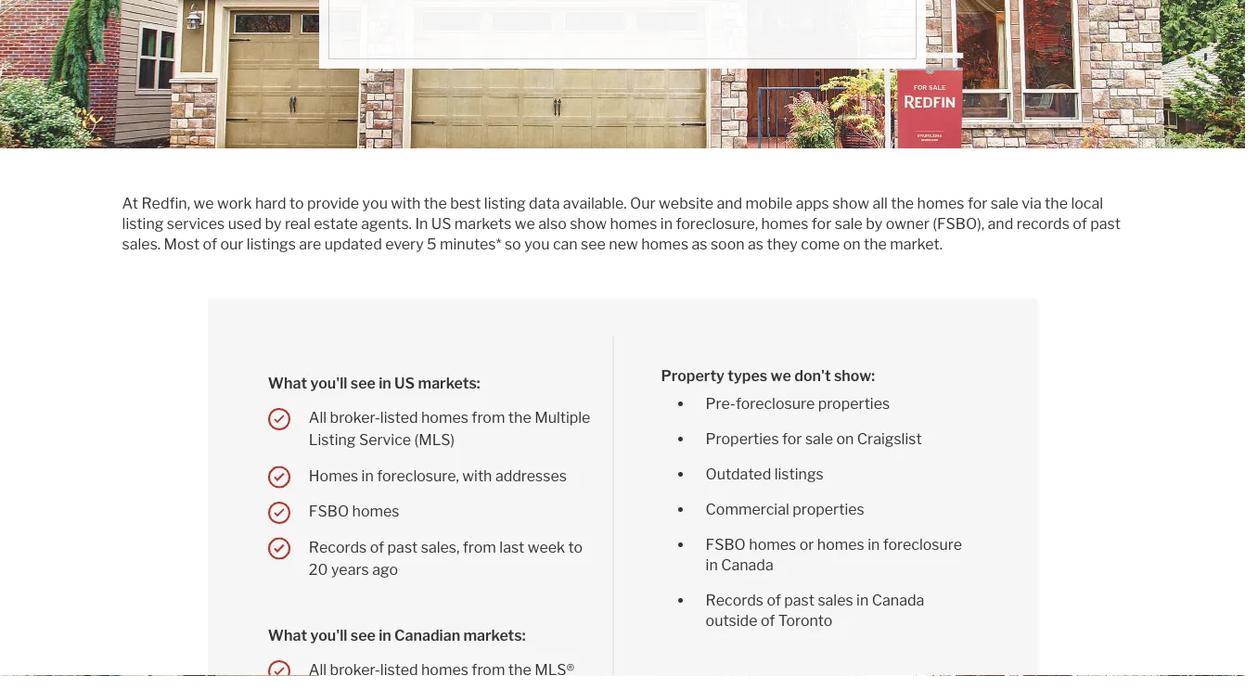 Task type: describe. For each thing, give the bounding box(es) containing it.
1 vertical spatial foreclosure,
[[377, 467, 459, 485]]

homes
[[309, 467, 358, 485]]

our
[[220, 235, 244, 253]]

sales.
[[122, 235, 161, 253]]

5
[[427, 235, 437, 253]]

1 as from the left
[[692, 235, 708, 253]]

with inside at redfin, we work hard to provide you with the best listing data available. our website and mobile apps show all the homes for sale via the local listing services used by real estate agents. in us markets we also show homes in foreclosure, homes for sale by owner (fsbo), and records of past sales. most of our listings are updated every 5 minutes* so you can see new homes as soon as they come on the market.
[[391, 194, 421, 212]]

past for records of past sales, from last week to 20 years ago
[[388, 538, 418, 556]]

commercial
[[706, 500, 790, 518]]

of down local
[[1073, 214, 1088, 233]]

in right or
[[868, 536, 880, 554]]

multiple
[[535, 409, 591, 427]]

our
[[630, 194, 656, 212]]

redfin,
[[142, 194, 190, 212]]

in left canadian
[[379, 627, 391, 645]]

homes inside all broker-listed homes from the multiple listing service (mls)
[[421, 409, 469, 427]]

don't
[[795, 367, 831, 385]]

properties
[[706, 430, 779, 448]]

all
[[309, 409, 327, 427]]

show:
[[834, 367, 875, 385]]

from for sales,
[[463, 538, 496, 556]]

in right 'homes'
[[362, 467, 374, 485]]

records of past sales in canada outside of toronto
[[706, 591, 925, 630]]

on inside at redfin, we work hard to provide you with the best listing data available. our website and mobile apps show all the homes for sale via the local listing services used by real estate agents. in us markets we also show homes in foreclosure, homes for sale by owner (fsbo), and records of past sales. most of our listings are updated every 5 minutes* so you can see new homes as soon as they come on the market.
[[843, 235, 861, 253]]

so
[[505, 235, 521, 253]]

the up records at the right top of page
[[1045, 194, 1068, 212]]

craigslist
[[857, 430, 922, 448]]

in up listed on the bottom
[[379, 374, 391, 392]]

1 vertical spatial listings
[[775, 465, 824, 483]]

come
[[801, 235, 840, 253]]

also
[[539, 214, 567, 233]]

homes left or
[[749, 536, 797, 554]]

of right outside
[[761, 612, 775, 630]]

2 as from the left
[[748, 235, 764, 253]]

toronto
[[779, 612, 833, 630]]

fsbo for fsbo homes or homes in foreclosure in canada
[[706, 536, 746, 554]]

available.
[[563, 194, 627, 212]]

we for property
[[771, 367, 792, 385]]

work
[[217, 194, 252, 212]]

used
[[228, 214, 262, 233]]

property types we don't show:
[[661, 367, 875, 385]]

records
[[1017, 214, 1070, 233]]

0 horizontal spatial and
[[717, 194, 743, 212]]

at redfin, we work hard to provide you with the best listing data available. our website and mobile apps show all the homes for sale via the local listing services used by real estate agents. in us markets we also show homes in foreclosure, homes for sale by owner (fsbo), and records of past sales. most of our listings are updated every 5 minutes* so you can see new homes as soon as they come on the market.
[[122, 194, 1121, 253]]

fsbo homes or homes in foreclosure in canada
[[706, 536, 963, 574]]

0 vertical spatial properties
[[818, 394, 890, 413]]

what you'll see in us markets:
[[268, 374, 480, 392]]

(fsbo),
[[933, 214, 985, 233]]

hard
[[255, 194, 286, 212]]

the up the 'owner'
[[891, 194, 914, 212]]

1 by from the left
[[265, 214, 282, 233]]

every
[[385, 235, 424, 253]]

of up toronto
[[767, 591, 781, 609]]

new
[[609, 235, 638, 253]]

see inside at redfin, we work hard to provide you with the best listing data available. our website and mobile apps show all the homes for sale via the local listing services used by real estate agents. in us markets we also show homes in foreclosure, homes for sale by owner (fsbo), and records of past sales. most of our listings are updated every 5 minutes* so you can see new homes as soon as they come on the market.
[[581, 235, 606, 253]]

(mls)
[[415, 431, 455, 449]]

real
[[285, 214, 311, 233]]

the down the 'owner'
[[864, 235, 887, 253]]

soon
[[711, 235, 745, 253]]

outdated
[[706, 465, 772, 483]]

20
[[309, 561, 328, 579]]

types
[[728, 367, 768, 385]]

best
[[450, 194, 481, 212]]

listings inside at redfin, we work hard to provide you with the best listing data available. our website and mobile apps show all the homes for sale via the local listing services used by real estate agents. in us markets we also show homes in foreclosure, homes for sale by owner (fsbo), and records of past sales. most of our listings are updated every 5 minutes* so you can see new homes as soon as they come on the market.
[[247, 235, 296, 253]]

0 horizontal spatial sale
[[806, 430, 834, 448]]

markets: for what you'll see in canadian markets:
[[464, 627, 526, 645]]

last
[[500, 538, 525, 556]]

canadian
[[395, 627, 460, 645]]

they
[[767, 235, 798, 253]]

broker-
[[330, 409, 380, 427]]

we for at
[[194, 194, 214, 212]]

to inside records of past sales, from last week to 20 years ago
[[569, 538, 583, 556]]

via
[[1022, 194, 1042, 212]]

homes up (fsbo),
[[918, 194, 965, 212]]

updated
[[325, 235, 382, 253]]

the up in
[[424, 194, 447, 212]]

canada inside records of past sales in canada outside of toronto
[[872, 591, 925, 609]]

1 vertical spatial sale
[[835, 214, 863, 233]]

1 vertical spatial us
[[395, 374, 415, 392]]

to inside at redfin, we work hard to provide you with the best listing data available. our website and mobile apps show all the homes for sale via the local listing services used by real estate agents. in us markets we also show homes in foreclosure, homes for sale by owner (fsbo), and records of past sales. most of our listings are updated every 5 minutes* so you can see new homes as soon as they come on the market.
[[290, 194, 304, 212]]

outdated listings
[[706, 465, 824, 483]]

pre-
[[706, 394, 736, 413]]

listing
[[309, 431, 356, 449]]

provide
[[307, 194, 359, 212]]

sales,
[[421, 538, 460, 556]]

markets
[[455, 214, 512, 233]]

all broker-listed homes from the multiple listing service (mls)
[[309, 409, 591, 449]]

0 horizontal spatial listing
[[122, 214, 164, 233]]



Task type: vqa. For each thing, say whether or not it's contained in the screenshot.
The 1.36M
no



Task type: locate. For each thing, give the bounding box(es) containing it.
0 vertical spatial you
[[363, 194, 388, 212]]

fsbo homes
[[309, 503, 400, 521]]

us inside at redfin, we work hard to provide you with the best listing data available. our website and mobile apps show all the homes for sale via the local listing services used by real estate agents. in us markets we also show homes in foreclosure, homes for sale by owner (fsbo), and records of past sales. most of our listings are updated every 5 minutes* so you can see new homes as soon as they come on the market.
[[431, 214, 452, 233]]

are
[[299, 235, 321, 253]]

0 horizontal spatial as
[[692, 235, 708, 253]]

0 horizontal spatial past
[[388, 538, 418, 556]]

0 vertical spatial sale
[[991, 194, 1019, 212]]

data
[[529, 194, 560, 212]]

by
[[265, 214, 282, 233], [866, 214, 883, 233]]

properties down show: on the right bottom
[[818, 394, 890, 413]]

1 horizontal spatial sale
[[835, 214, 863, 233]]

you'll for what you'll see in us markets:
[[310, 374, 348, 392]]

listings
[[247, 235, 296, 253], [775, 465, 824, 483]]

past
[[1091, 214, 1121, 233], [388, 538, 418, 556], [785, 591, 815, 609]]

listing
[[484, 194, 526, 212], [122, 214, 164, 233]]

services
[[167, 214, 225, 233]]

1 horizontal spatial us
[[431, 214, 452, 233]]

on left the "craigslist"
[[837, 430, 854, 448]]

most
[[164, 235, 200, 253]]

0 horizontal spatial fsbo
[[309, 503, 349, 521]]

1 vertical spatial show
[[570, 214, 607, 233]]

property
[[661, 367, 725, 385]]

homes in foreclosure, with addresses
[[309, 467, 567, 485]]

years
[[331, 561, 369, 579]]

listing up markets
[[484, 194, 526, 212]]

fsbo down commercial
[[706, 536, 746, 554]]

records for records of past sales in canada outside of toronto
[[706, 591, 764, 609]]

outside
[[706, 612, 758, 630]]

ago
[[372, 561, 398, 579]]

2 by from the left
[[866, 214, 883, 233]]

records inside records of past sales in canada outside of toronto
[[706, 591, 764, 609]]

by down all
[[866, 214, 883, 233]]

you
[[363, 194, 388, 212], [525, 235, 550, 253]]

1 horizontal spatial listings
[[775, 465, 824, 483]]

foreclosure, inside at redfin, we work hard to provide you with the best listing data available. our website and mobile apps show all the homes for sale via the local listing services used by real estate agents. in us markets we also show homes in foreclosure, homes for sale by owner (fsbo), and records of past sales. most of our listings are updated every 5 minutes* so you can see new homes as soon as they come on the market.
[[676, 214, 758, 233]]

listed
[[380, 409, 418, 427]]

homes right new
[[642, 235, 689, 253]]

see up broker-
[[351, 374, 376, 392]]

1 vertical spatial foreclosure
[[883, 536, 963, 554]]

2 you'll from the top
[[310, 627, 348, 645]]

0 vertical spatial canada
[[721, 556, 774, 574]]

to right 'week'
[[569, 538, 583, 556]]

of left our
[[203, 235, 217, 253]]

0 vertical spatial fsbo
[[309, 503, 349, 521]]

what for what you'll see in canadian markets:
[[268, 627, 307, 645]]

sale left via
[[991, 194, 1019, 212]]

canada right sales
[[872, 591, 925, 609]]

2 horizontal spatial past
[[1091, 214, 1121, 233]]

and right (fsbo),
[[988, 214, 1014, 233]]

owner
[[886, 214, 930, 233]]

you'll up all on the bottom
[[310, 374, 348, 392]]

can
[[553, 235, 578, 253]]

us up listed on the bottom
[[395, 374, 415, 392]]

0 vertical spatial and
[[717, 194, 743, 212]]

1 horizontal spatial and
[[988, 214, 1014, 233]]

1 vertical spatial you
[[525, 235, 550, 253]]

as left they
[[748, 235, 764, 253]]

markets: right canadian
[[464, 627, 526, 645]]

records of past sales, from last week to 20 years ago
[[309, 538, 583, 579]]

properties
[[818, 394, 890, 413], [793, 500, 865, 518]]

the left multiple at the bottom of page
[[509, 409, 532, 427]]

1 vertical spatial you'll
[[310, 627, 348, 645]]

past inside records of past sales in canada outside of toronto
[[785, 591, 815, 609]]

2 horizontal spatial sale
[[991, 194, 1019, 212]]

week
[[528, 538, 565, 556]]

1 vertical spatial fsbo
[[706, 536, 746, 554]]

market.
[[890, 235, 943, 253]]

as left the soon
[[692, 235, 708, 253]]

sale
[[991, 194, 1019, 212], [835, 214, 863, 233], [806, 430, 834, 448]]

you'll down 20
[[310, 627, 348, 645]]

past up ago
[[388, 538, 418, 556]]

records up years
[[309, 538, 367, 556]]

1 horizontal spatial you
[[525, 235, 550, 253]]

show
[[833, 194, 870, 212], [570, 214, 607, 233]]

of up ago
[[370, 538, 384, 556]]

0 vertical spatial for
[[968, 194, 988, 212]]

homes up they
[[762, 214, 809, 233]]

1 vertical spatial canada
[[872, 591, 925, 609]]

1 horizontal spatial foreclosure,
[[676, 214, 758, 233]]

1 horizontal spatial by
[[866, 214, 883, 233]]

listings down 'real'
[[247, 235, 296, 253]]

0 horizontal spatial with
[[391, 194, 421, 212]]

we
[[194, 194, 214, 212], [515, 214, 535, 233], [771, 367, 792, 385]]

0 vertical spatial listing
[[484, 194, 526, 212]]

markets: up all broker-listed homes from the multiple listing service (mls)
[[418, 374, 480, 392]]

2 vertical spatial past
[[785, 591, 815, 609]]

we up services at left top
[[194, 194, 214, 212]]

fsbo for fsbo homes
[[309, 503, 349, 521]]

1 you'll from the top
[[310, 374, 348, 392]]

local
[[1072, 194, 1104, 212]]

0 vertical spatial to
[[290, 194, 304, 212]]

properties for sale on craigslist
[[706, 430, 922, 448]]

commercial properties
[[706, 500, 865, 518]]

0 horizontal spatial we
[[194, 194, 214, 212]]

records for records of past sales, from last week to 20 years ago
[[309, 538, 367, 556]]

sales
[[818, 591, 854, 609]]

records inside records of past sales, from last week to 20 years ago
[[309, 538, 367, 556]]

minutes*
[[440, 235, 502, 253]]

as
[[692, 235, 708, 253], [748, 235, 764, 253]]

1 horizontal spatial fsbo
[[706, 536, 746, 554]]

0 horizontal spatial you
[[363, 194, 388, 212]]

you'll for what you'll see in canadian markets:
[[310, 627, 348, 645]]

1 horizontal spatial to
[[569, 538, 583, 556]]

in right sales
[[857, 591, 869, 609]]

for up come
[[812, 214, 832, 233]]

us
[[431, 214, 452, 233], [395, 374, 415, 392]]

agents.
[[361, 214, 412, 233]]

1 horizontal spatial listing
[[484, 194, 526, 212]]

from inside records of past sales, from last week to 20 years ago
[[463, 538, 496, 556]]

all
[[873, 194, 888, 212]]

1 vertical spatial listing
[[122, 214, 164, 233]]

sale down pre-foreclosure properties at the bottom of the page
[[806, 430, 834, 448]]

0 vertical spatial past
[[1091, 214, 1121, 233]]

markets:
[[418, 374, 480, 392], [464, 627, 526, 645]]

homes down our
[[610, 214, 658, 233]]

service
[[359, 431, 411, 449]]

records
[[309, 538, 367, 556], [706, 591, 764, 609]]

you up agents. at left
[[363, 194, 388, 212]]

from
[[472, 409, 505, 427], [463, 538, 496, 556]]

1 vertical spatial what
[[268, 627, 307, 645]]

by down "hard"
[[265, 214, 282, 233]]

we up so
[[515, 214, 535, 233]]

1 horizontal spatial records
[[706, 591, 764, 609]]

website
[[659, 194, 714, 212]]

show left all
[[833, 194, 870, 212]]

with left addresses
[[463, 467, 492, 485]]

1 horizontal spatial past
[[785, 591, 815, 609]]

on right come
[[843, 235, 861, 253]]

with
[[391, 194, 421, 212], [463, 467, 492, 485]]

past down local
[[1091, 214, 1121, 233]]

mobile
[[746, 194, 793, 212]]

1 horizontal spatial canada
[[872, 591, 925, 609]]

to up 'real'
[[290, 194, 304, 212]]

0 horizontal spatial foreclosure,
[[377, 467, 459, 485]]

fsbo inside fsbo homes or homes in foreclosure in canada
[[706, 536, 746, 554]]

1 vertical spatial from
[[463, 538, 496, 556]]

in inside at redfin, we work hard to provide you with the best listing data available. our website and mobile apps show all the homes for sale via the local listing services used by real estate agents. in us markets we also show homes in foreclosure, homes for sale by owner (fsbo), and records of past sales. most of our listings are updated every 5 minutes* so you can see new homes as soon as they come on the market.
[[661, 214, 673, 233]]

for up (fsbo),
[[968, 194, 988, 212]]

1 horizontal spatial show
[[833, 194, 870, 212]]

properties up or
[[793, 500, 865, 518]]

1 vertical spatial for
[[812, 214, 832, 233]]

1 vertical spatial see
[[351, 374, 376, 392]]

see
[[581, 235, 606, 253], [351, 374, 376, 392], [351, 627, 376, 645]]

us right in
[[431, 214, 452, 233]]

foreclosure
[[736, 394, 815, 413], [883, 536, 963, 554]]

past up toronto
[[785, 591, 815, 609]]

0 horizontal spatial listings
[[247, 235, 296, 253]]

2 horizontal spatial we
[[771, 367, 792, 385]]

0 horizontal spatial for
[[782, 430, 802, 448]]

foreclosure, up the soon
[[676, 214, 758, 233]]

0 horizontal spatial us
[[395, 374, 415, 392]]

0 horizontal spatial canada
[[721, 556, 774, 574]]

1 vertical spatial records
[[706, 591, 764, 609]]

what you'll see in canadian markets:
[[268, 627, 526, 645]]

0 vertical spatial markets:
[[418, 374, 480, 392]]

0 vertical spatial show
[[833, 194, 870, 212]]

homes right or
[[818, 536, 865, 554]]

from inside all broker-listed homes from the multiple listing service (mls)
[[472, 409, 505, 427]]

apps
[[796, 194, 830, 212]]

1 horizontal spatial foreclosure
[[883, 536, 963, 554]]

see left canadian
[[351, 627, 376, 645]]

foreclosure inside fsbo homes or homes in foreclosure in canada
[[883, 536, 963, 554]]

0 vertical spatial from
[[472, 409, 505, 427]]

with up in
[[391, 194, 421, 212]]

for
[[968, 194, 988, 212], [812, 214, 832, 233], [782, 430, 802, 448]]

the
[[424, 194, 447, 212], [891, 194, 914, 212], [1045, 194, 1068, 212], [864, 235, 887, 253], [509, 409, 532, 427]]

foreclosure, down (mls)
[[377, 467, 459, 485]]

for down pre-foreclosure properties at the bottom of the page
[[782, 430, 802, 448]]

1 what from the top
[[268, 374, 307, 392]]

see for what you'll see in canadian markets:
[[351, 627, 376, 645]]

past inside records of past sales, from last week to 20 years ago
[[388, 538, 418, 556]]

2 vertical spatial we
[[771, 367, 792, 385]]

past inside at redfin, we work hard to provide you with the best listing data available. our website and mobile apps show all the homes for sale via the local listing services used by real estate agents. in us markets we also show homes in foreclosure, homes for sale by owner (fsbo), and records of past sales. most of our listings are updated every 5 minutes* so you can see new homes as soon as they come on the market.
[[1091, 214, 1121, 233]]

0 vertical spatial us
[[431, 214, 452, 233]]

we left don't
[[771, 367, 792, 385]]

0 vertical spatial on
[[843, 235, 861, 253]]

1 vertical spatial to
[[569, 538, 583, 556]]

0 horizontal spatial records
[[309, 538, 367, 556]]

0 vertical spatial foreclosure
[[736, 394, 815, 413]]

0 vertical spatial see
[[581, 235, 606, 253]]

show down available.
[[570, 214, 607, 233]]

1 vertical spatial we
[[515, 214, 535, 233]]

what for what you'll see in us markets:
[[268, 374, 307, 392]]

fsbo down 'homes'
[[309, 503, 349, 521]]

and left 'mobile'
[[717, 194, 743, 212]]

1 horizontal spatial for
[[812, 214, 832, 233]]

0 vertical spatial records
[[309, 538, 367, 556]]

at
[[122, 194, 138, 212]]

in down website
[[661, 214, 673, 233]]

from for homes
[[472, 409, 505, 427]]

2 what from the top
[[268, 627, 307, 645]]

1 vertical spatial markets:
[[464, 627, 526, 645]]

1 vertical spatial with
[[463, 467, 492, 485]]

0 vertical spatial we
[[194, 194, 214, 212]]

canada inside fsbo homes or homes in foreclosure in canada
[[721, 556, 774, 574]]

0 vertical spatial foreclosure,
[[676, 214, 758, 233]]

markets: for what you'll see in us markets:
[[418, 374, 480, 392]]

listing up sales.
[[122, 214, 164, 233]]

the inside all broker-listed homes from the multiple listing service (mls)
[[509, 409, 532, 427]]

2 vertical spatial for
[[782, 430, 802, 448]]

pre-foreclosure properties
[[706, 394, 890, 413]]

0 vertical spatial listings
[[247, 235, 296, 253]]

foreclosure,
[[676, 214, 758, 233], [377, 467, 459, 485]]

of inside records of past sales, from last week to 20 years ago
[[370, 538, 384, 556]]

from left last at the bottom
[[463, 538, 496, 556]]

in inside records of past sales in canada outside of toronto
[[857, 591, 869, 609]]

1 vertical spatial on
[[837, 430, 854, 448]]

records up outside
[[706, 591, 764, 609]]

listings up commercial properties
[[775, 465, 824, 483]]

1 vertical spatial properties
[[793, 500, 865, 518]]

addresses
[[496, 467, 567, 485]]

see right can
[[581, 235, 606, 253]]

fsbo
[[309, 503, 349, 521], [706, 536, 746, 554]]

in up outside
[[706, 556, 718, 574]]

estate
[[314, 214, 358, 233]]

0 horizontal spatial to
[[290, 194, 304, 212]]

0 horizontal spatial show
[[570, 214, 607, 233]]

you right so
[[525, 235, 550, 253]]

from up addresses
[[472, 409, 505, 427]]

2 vertical spatial see
[[351, 627, 376, 645]]

in
[[415, 214, 428, 233]]

1 horizontal spatial with
[[463, 467, 492, 485]]

1 horizontal spatial we
[[515, 214, 535, 233]]

2 horizontal spatial for
[[968, 194, 988, 212]]

0 vertical spatial with
[[391, 194, 421, 212]]

or
[[800, 536, 814, 554]]

canada
[[721, 556, 774, 574], [872, 591, 925, 609]]

in
[[661, 214, 673, 233], [379, 374, 391, 392], [362, 467, 374, 485], [868, 536, 880, 554], [706, 556, 718, 574], [857, 591, 869, 609], [379, 627, 391, 645]]

homes up (mls)
[[421, 409, 469, 427]]

see for what you'll see in us markets:
[[351, 374, 376, 392]]

past for records of past sales in canada outside of toronto
[[785, 591, 815, 609]]

0 horizontal spatial foreclosure
[[736, 394, 815, 413]]

1 vertical spatial and
[[988, 214, 1014, 233]]

you'll
[[310, 374, 348, 392], [310, 627, 348, 645]]

0 horizontal spatial by
[[265, 214, 282, 233]]

homes down 'homes'
[[352, 503, 400, 521]]

0 vertical spatial you'll
[[310, 374, 348, 392]]

2 vertical spatial sale
[[806, 430, 834, 448]]

canada down commercial
[[721, 556, 774, 574]]

1 vertical spatial past
[[388, 538, 418, 556]]

sale up come
[[835, 214, 863, 233]]

0 vertical spatial what
[[268, 374, 307, 392]]

1 horizontal spatial as
[[748, 235, 764, 253]]



